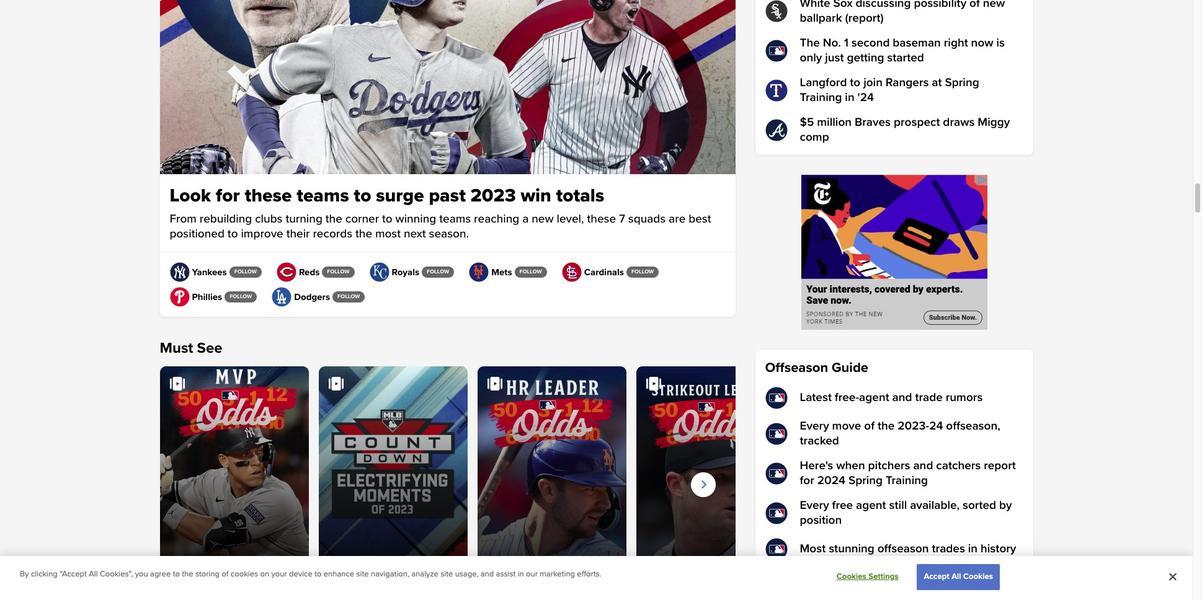 Task type: vqa. For each thing, say whether or not it's contained in the screenshot.
The No. 1 second baseman right now is only just getting started's MLB icon
yes



Task type: locate. For each thing, give the bounding box(es) containing it.
settings
[[869, 572, 899, 582]]

every for every move of the 2023-24 offseason, tracked
[[800, 420, 830, 434]]

win
[[521, 184, 552, 207]]

agent inside every free agent still available, sorted by position
[[857, 499, 887, 513]]

mlb image for latest
[[766, 387, 788, 410]]

follow for mets
[[520, 269, 542, 275]]

2 cookies from the left
[[964, 572, 994, 582]]

next
[[404, 227, 426, 241]]

report
[[984, 459, 1017, 474]]

every up the tracked
[[800, 420, 830, 434]]

new right the a
[[532, 212, 554, 226]]

0 vertical spatial these
[[245, 184, 292, 207]]

1 vertical spatial in
[[969, 542, 978, 557]]

follow button right mets
[[515, 267, 547, 278]]

right
[[944, 36, 969, 50]]

cookies inside button
[[837, 572, 867, 582]]

and inside here's when pitchers and catchers report for 2024 spring training
[[914, 459, 934, 474]]

in inside privacy "alert dialog"
[[518, 570, 524, 580]]

follow button right cardinals
[[627, 267, 659, 278]]

0 horizontal spatial and
[[481, 570, 494, 580]]

of right move
[[865, 420, 875, 434]]

teams
[[297, 184, 349, 207], [440, 212, 471, 226]]

1 horizontal spatial site
[[441, 570, 453, 580]]

mlb image left position
[[766, 503, 788, 525]]

cardinals link
[[562, 262, 624, 282]]

follow right yankees
[[234, 269, 257, 275]]

spring inside here's when pitchers and catchers report for 2024 spring training
[[849, 474, 883, 488]]

at
[[932, 76, 942, 90]]

of right device at the bottom left of the page
[[327, 570, 342, 591]]

in inside langford to join rangers at spring training in '24
[[846, 91, 855, 105]]

to
[[850, 76, 861, 90], [354, 184, 371, 207], [382, 212, 393, 226], [228, 227, 238, 241], [173, 570, 180, 580], [315, 570, 322, 580]]

offseason,
[[947, 420, 1001, 434]]

all right the "accept
[[89, 570, 98, 580]]

braves image
[[766, 119, 788, 142]]

1 vertical spatial for
[[800, 474, 815, 488]]

mlb image left here's
[[766, 463, 788, 485]]

0 vertical spatial 2023
[[471, 184, 516, 207]]

every move of the 2023-24 offseason, tracked
[[800, 420, 1001, 449]]

1 vertical spatial 2023
[[346, 570, 386, 591]]

must see button
[[150, 336, 223, 364]]

tracked
[[800, 434, 840, 449]]

new inside white sox discussing possibility of new ballpark (report)
[[984, 0, 1006, 11]]

follow right mets
[[520, 269, 542, 275]]

1 mlb image from the top
[[766, 40, 788, 62]]

agent down guide
[[860, 391, 890, 405]]

1 horizontal spatial and
[[893, 391, 913, 405]]

follow for reds
[[327, 269, 350, 275]]

pitchers
[[869, 459, 911, 474]]

1 vertical spatial training
[[886, 474, 928, 488]]

usage,
[[455, 570, 479, 580]]

2023-
[[898, 420, 930, 434]]

7
[[619, 212, 626, 226]]

now
[[972, 36, 994, 50]]

every up position
[[800, 499, 830, 513]]

0 horizontal spatial in
[[518, 570, 524, 580]]

and right pitchers
[[914, 459, 934, 474]]

0 horizontal spatial training
[[800, 91, 843, 105]]

0 vertical spatial agent
[[860, 391, 890, 405]]

these left 7
[[587, 212, 616, 226]]

spring down when
[[849, 474, 883, 488]]

every free agent still available, sorted by position
[[800, 499, 1013, 528]]

training inside langford to join rangers at spring training in '24
[[800, 91, 843, 105]]

draws
[[944, 115, 975, 130]]

latest
[[800, 391, 832, 405]]

dodgers
[[294, 291, 330, 303]]

1 vertical spatial spring
[[849, 474, 883, 488]]

1 horizontal spatial cookies
[[964, 572, 994, 582]]

follow button right the phillies
[[225, 292, 257, 303]]

new up is
[[984, 0, 1006, 11]]

follow button for reds
[[322, 267, 355, 278]]

in left '24
[[846, 91, 855, 105]]

by clicking "accept all cookies", you agree to the storing of cookies on your device to enhance site navigation, analyze site usage, and assist in our marketing efforts.
[[20, 570, 602, 580]]

2 every from the top
[[800, 499, 830, 513]]

in right trades
[[969, 542, 978, 557]]

enhance
[[324, 570, 354, 580]]

of inside the great moments of 2023
[[327, 570, 342, 591]]

training down pitchers
[[886, 474, 928, 488]]

best
[[689, 212, 712, 226]]

all right accept
[[952, 572, 962, 582]]

reds image
[[277, 262, 297, 282]]

follow for royals
[[427, 269, 449, 275]]

site right enhance
[[357, 570, 369, 580]]

cookies down 'history'
[[964, 572, 994, 582]]

mlb image left the most
[[766, 539, 788, 561]]

of right storing
[[222, 570, 229, 580]]

new
[[984, 0, 1006, 11], [532, 212, 554, 226]]

dodgers link
[[272, 287, 330, 307]]

follow right cardinals
[[632, 269, 654, 275]]

the
[[326, 212, 342, 226], [356, 227, 372, 241], [878, 420, 895, 434], [182, 570, 193, 580]]

the down corner at left
[[356, 227, 372, 241]]

these up clubs
[[245, 184, 292, 207]]

follow right 'reds'
[[327, 269, 350, 275]]

to inside langford to join rangers at spring training in '24
[[850, 76, 861, 90]]

1 vertical spatial and
[[914, 459, 934, 474]]

of inside every move of the 2023-24 offseason, tracked
[[865, 420, 875, 434]]

1 horizontal spatial 2023
[[471, 184, 516, 207]]

0 vertical spatial mlb image
[[766, 40, 788, 62]]

0 vertical spatial and
[[893, 391, 913, 405]]

1 vertical spatial mlb image
[[766, 387, 788, 410]]

from
[[170, 212, 197, 226]]

follow right dodgers
[[338, 293, 360, 300]]

improve
[[241, 227, 283, 241]]

follow button right yankees
[[229, 267, 262, 278]]

mlb image down offseason
[[766, 387, 788, 410]]

spring right at
[[945, 76, 980, 90]]

every inside every move of the 2023-24 offseason, tracked
[[800, 420, 830, 434]]

mlb image inside the no. 1 second baseman right now is only just getting started link
[[766, 40, 788, 62]]

of
[[970, 0, 980, 11], [865, 420, 875, 434], [222, 570, 229, 580], [327, 570, 342, 591]]

1 site from the left
[[357, 570, 369, 580]]

royals
[[392, 267, 420, 278]]

a
[[523, 212, 529, 226]]

every for every free agent still available, sorted by position
[[800, 499, 830, 513]]

mlb image left the
[[766, 40, 788, 62]]

0 vertical spatial for
[[216, 184, 240, 207]]

2 horizontal spatial and
[[914, 459, 934, 474]]

1 vertical spatial every
[[800, 499, 830, 513]]

0 horizontal spatial new
[[532, 212, 554, 226]]

for inside here's when pitchers and catchers report for 2024 spring training
[[800, 474, 815, 488]]

0 horizontal spatial site
[[357, 570, 369, 580]]

1 vertical spatial new
[[532, 212, 554, 226]]

agent for free-
[[860, 391, 890, 405]]

ballpark
[[800, 11, 843, 25]]

the left storing
[[182, 570, 193, 580]]

2 vertical spatial in
[[518, 570, 524, 580]]

accept
[[924, 572, 950, 582]]

level,
[[557, 212, 584, 226]]

0 horizontal spatial 2023
[[346, 570, 386, 591]]

mlb image for position
[[766, 503, 788, 525]]

1 horizontal spatial training
[[886, 474, 928, 488]]

cookies
[[837, 572, 867, 582], [964, 572, 994, 582]]

mlb image inside every move of the 2023-24 offseason, tracked link
[[766, 423, 788, 446]]

the left 2023-
[[878, 420, 895, 434]]

langford to join rangers at spring training in '24 link
[[766, 76, 1024, 106]]

privacy alert dialog
[[0, 557, 1193, 601]]

every free agent still available, sorted by position link
[[766, 499, 1024, 529]]

cookies inside accept all cookies button
[[964, 572, 994, 582]]

most stunning offseason trades in history
[[800, 542, 1017, 557]]

mlb image
[[766, 40, 788, 62], [766, 387, 788, 410]]

2 vertical spatial and
[[481, 570, 494, 580]]

available,
[[911, 499, 960, 513]]

agent left still
[[857, 499, 887, 513]]

of right possibility
[[970, 0, 980, 11]]

every
[[800, 420, 830, 434], [800, 499, 830, 513]]

1 horizontal spatial these
[[587, 212, 616, 226]]

only
[[800, 51, 823, 65]]

look
[[170, 184, 211, 207]]

for up the rebuilding
[[216, 184, 240, 207]]

mlb image for tracked
[[766, 423, 788, 446]]

0 vertical spatial new
[[984, 0, 1006, 11]]

when
[[837, 459, 866, 474]]

training inside here's when pitchers and catchers report for 2024 spring training
[[886, 474, 928, 488]]

2023 inside the great moments of 2023
[[346, 570, 386, 591]]

of inside white sox discussing possibility of new ballpark (report)
[[970, 0, 980, 11]]

1 vertical spatial these
[[587, 212, 616, 226]]

1 horizontal spatial spring
[[945, 76, 980, 90]]

storing
[[195, 570, 220, 580]]

follow right royals
[[427, 269, 449, 275]]

3 mlb image from the top
[[766, 503, 788, 525]]

0 vertical spatial in
[[846, 91, 855, 105]]

follow button right dodgers
[[333, 292, 365, 303]]

mets
[[492, 267, 512, 278]]

to left join
[[850, 76, 861, 90]]

teams up season.
[[440, 212, 471, 226]]

0 horizontal spatial spring
[[849, 474, 883, 488]]

agree
[[150, 570, 171, 580]]

agent for free
[[857, 499, 887, 513]]

2023 inside the look for these teams to surge past 2023 win totals from rebuilding clubs turning the corner to winning teams reaching a new level, these 7 squads are best positioned to improve their records the most next season.
[[471, 184, 516, 207]]

1 horizontal spatial for
[[800, 474, 815, 488]]

0 horizontal spatial cookies
[[837, 572, 867, 582]]

white sox image
[[766, 0, 788, 22]]

turning
[[286, 212, 323, 226]]

site left usage,
[[441, 570, 453, 580]]

1 mlb image from the top
[[766, 423, 788, 446]]

2 mlb image from the top
[[766, 387, 788, 410]]

and left trade
[[893, 391, 913, 405]]

rebuilding
[[200, 212, 252, 226]]

0 horizontal spatial for
[[216, 184, 240, 207]]

look for these teams to surge past 2023 win totals image
[[160, 0, 736, 174]]

follow button right 'reds'
[[322, 267, 355, 278]]

every inside every free agent still available, sorted by position
[[800, 499, 830, 513]]

to right agree
[[173, 570, 180, 580]]

clicking
[[31, 570, 58, 580]]

positioned
[[170, 227, 225, 241]]

2 mlb image from the top
[[766, 463, 788, 485]]

1 horizontal spatial new
[[984, 0, 1006, 11]]

1 horizontal spatial in
[[846, 91, 855, 105]]

in left our
[[518, 570, 524, 580]]

1 horizontal spatial all
[[952, 572, 962, 582]]

and left 'assist'
[[481, 570, 494, 580]]

getting
[[847, 51, 885, 65]]

yankees image
[[170, 262, 190, 282]]

history
[[981, 542, 1017, 557]]

"accept
[[60, 570, 87, 580]]

1 horizontal spatial teams
[[440, 212, 471, 226]]

mlb image left the tracked
[[766, 423, 788, 446]]

'24
[[858, 91, 874, 105]]

mlb image
[[766, 423, 788, 446], [766, 463, 788, 485], [766, 503, 788, 525], [766, 539, 788, 561]]

mlb image for the
[[766, 40, 788, 62]]

most
[[800, 542, 826, 557]]

latest free-agent and trade rumors
[[800, 391, 983, 405]]

0 horizontal spatial all
[[89, 570, 98, 580]]

$5
[[800, 115, 815, 130]]

move
[[833, 420, 862, 434]]

0 vertical spatial teams
[[297, 184, 349, 207]]

0 vertical spatial every
[[800, 420, 830, 434]]

0 vertical spatial training
[[800, 91, 843, 105]]

follow button right royals
[[422, 267, 454, 278]]

follow button for yankees
[[229, 267, 262, 278]]

for down here's
[[800, 474, 815, 488]]

1 every from the top
[[800, 420, 830, 434]]

winning
[[396, 212, 437, 226]]

accept all cookies
[[924, 572, 994, 582]]

yankees link
[[170, 262, 227, 282]]

mlb image inside every free agent still available, sorted by position link
[[766, 503, 788, 525]]

site
[[357, 570, 369, 580], [441, 570, 453, 580]]

miggy
[[978, 115, 1011, 130]]

0 vertical spatial spring
[[945, 76, 980, 90]]

1 vertical spatial agent
[[857, 499, 887, 513]]

follow right the phillies
[[230, 293, 252, 300]]

follow button for mets
[[515, 267, 547, 278]]

dodgers image
[[272, 287, 292, 307]]

great moments of 2023
[[327, 554, 444, 591]]

cookies down stunning
[[837, 572, 867, 582]]

reaching
[[474, 212, 520, 226]]

mlb image inside the here's when pitchers and catchers report for 2024 spring training link
[[766, 463, 788, 485]]

the inside privacy "alert dialog"
[[182, 570, 193, 580]]

1 cookies from the left
[[837, 572, 867, 582]]

phillies link
[[170, 287, 222, 307]]

training down langford
[[800, 91, 843, 105]]

agent
[[860, 391, 890, 405], [857, 499, 887, 513]]

comp
[[800, 130, 830, 145]]

teams up the turning
[[297, 184, 349, 207]]

white sox discussing possibility of new ballpark (report)
[[800, 0, 1006, 25]]



Task type: describe. For each thing, give the bounding box(es) containing it.
and for trade
[[893, 391, 913, 405]]

moments
[[373, 554, 444, 574]]

assist
[[496, 570, 516, 580]]

season.
[[429, 227, 469, 241]]

cookies settings button
[[829, 566, 907, 590]]

0 horizontal spatial teams
[[297, 184, 349, 207]]

no.
[[823, 36, 841, 50]]

4 mlb image from the top
[[766, 539, 788, 561]]

to up most
[[382, 212, 393, 226]]

cookies
[[231, 570, 258, 580]]

0 horizontal spatial these
[[245, 184, 292, 207]]

follow for phillies
[[230, 293, 252, 300]]

$5 million braves prospect draws miggy comp
[[800, 115, 1011, 145]]

follow for dodgers
[[338, 293, 360, 300]]

2 site from the left
[[441, 570, 453, 580]]

records
[[313, 227, 353, 241]]

free
[[833, 499, 853, 513]]

look for these teams to surge past 2023 win totals link
[[170, 184, 726, 207]]

your
[[271, 570, 287, 580]]

braves
[[855, 115, 891, 130]]

cookies settings
[[837, 572, 899, 582]]

royals image
[[370, 262, 389, 282]]

here's when pitchers and catchers report for 2024 spring training
[[800, 459, 1017, 488]]

trade
[[916, 391, 943, 405]]

reds link
[[277, 262, 320, 282]]

follow button for cardinals
[[627, 267, 659, 278]]

look for these teams to surge past 2023 win totals from rebuilding clubs turning the corner to winning teams reaching a new level, these 7 squads are best positioned to improve their records the most next season.
[[170, 184, 712, 241]]

of inside privacy "alert dialog"
[[222, 570, 229, 580]]

free-
[[835, 391, 860, 405]]

advertisement element
[[802, 175, 988, 330]]

rangers
[[886, 76, 929, 90]]

here's when pitchers and catchers report for 2024 spring training link
[[766, 459, 1024, 489]]

the
[[800, 36, 820, 50]]

for inside the look for these teams to surge past 2023 win totals from rebuilding clubs turning the corner to winning teams reaching a new level, these 7 squads are best positioned to improve their records the most next season.
[[216, 184, 240, 207]]

1 vertical spatial teams
[[440, 212, 471, 226]]

most stunning offseason trades in history link
[[766, 539, 1024, 561]]

royals link
[[370, 262, 420, 282]]

follow for cardinals
[[632, 269, 654, 275]]

spring inside langford to join rangers at spring training in '24
[[945, 76, 980, 90]]

new inside the look for these teams to surge past 2023 win totals from rebuilding clubs turning the corner to winning teams reaching a new level, these 7 squads are best positioned to improve their records the most next season.
[[532, 212, 554, 226]]

24
[[930, 420, 944, 434]]

cardinals image
[[562, 262, 582, 282]]

totals
[[556, 184, 605, 207]]

2024
[[818, 474, 846, 488]]

million
[[818, 115, 852, 130]]

to right device at the bottom left of the page
[[315, 570, 322, 580]]

started
[[888, 51, 925, 65]]

the inside every move of the 2023-24 offseason, tracked
[[878, 420, 895, 434]]

corner
[[346, 212, 379, 226]]

phillies image
[[170, 287, 190, 307]]

mets image
[[469, 262, 489, 282]]

and for catchers
[[914, 459, 934, 474]]

mets link
[[469, 262, 512, 282]]

by
[[20, 570, 29, 580]]

analyze
[[412, 570, 439, 580]]

langford to join rangers at spring training in '24
[[800, 76, 980, 105]]

our
[[526, 570, 538, 580]]

their
[[286, 227, 310, 241]]

to up corner at left
[[354, 184, 371, 207]]

follow button for royals
[[422, 267, 454, 278]]

langford
[[800, 76, 847, 90]]

accept all cookies button
[[918, 565, 1001, 591]]

all inside button
[[952, 572, 962, 582]]

rangers image
[[766, 79, 788, 102]]

offseason
[[766, 360, 829, 377]]

the no. 1 second baseman right now is only just getting started
[[800, 36, 1005, 65]]

follow for yankees
[[234, 269, 257, 275]]

see
[[197, 339, 223, 357]]

great
[[327, 554, 369, 574]]

white
[[800, 0, 831, 11]]

trades
[[932, 542, 966, 557]]

by
[[1000, 499, 1013, 513]]

navigation,
[[371, 570, 410, 580]]

the up "records"
[[326, 212, 342, 226]]

still
[[890, 499, 908, 513]]

cardinals
[[584, 267, 624, 278]]

guide
[[832, 360, 869, 377]]

to down the rebuilding
[[228, 227, 238, 241]]

white sox discussing possibility of new ballpark (report) link
[[766, 0, 1024, 26]]

sorted
[[963, 499, 997, 513]]

$5 million braves prospect draws miggy comp link
[[766, 115, 1024, 145]]

1
[[844, 36, 849, 50]]

you
[[135, 570, 148, 580]]

follow button for dodgers
[[333, 292, 365, 303]]

follow button for phillies
[[225, 292, 257, 303]]

mlb image for 2024
[[766, 463, 788, 485]]

squads
[[629, 212, 666, 226]]

on
[[260, 570, 269, 580]]

prospect
[[894, 115, 941, 130]]

surge
[[376, 184, 424, 207]]

the no. 1 second baseman right now is only just getting started link
[[766, 36, 1024, 66]]

cookies",
[[100, 570, 133, 580]]

2 horizontal spatial in
[[969, 542, 978, 557]]

are
[[669, 212, 686, 226]]

baseman
[[893, 36, 941, 50]]

clubs
[[255, 212, 283, 226]]

here's
[[800, 459, 834, 474]]

just
[[826, 51, 844, 65]]

and inside privacy "alert dialog"
[[481, 570, 494, 580]]

possibility
[[914, 0, 967, 11]]

join
[[864, 76, 883, 90]]



